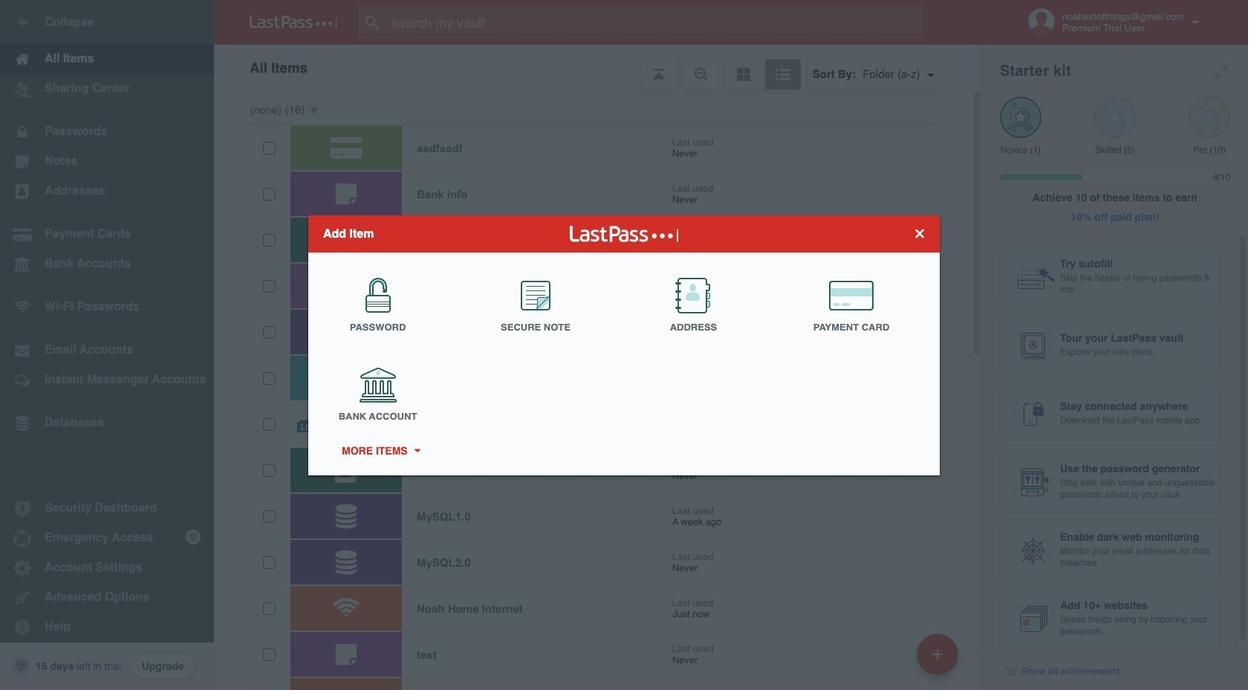 Task type: vqa. For each thing, say whether or not it's contained in the screenshot.
'alert'
no



Task type: describe. For each thing, give the bounding box(es) containing it.
lastpass image
[[250, 16, 337, 29]]

new item navigation
[[912, 630, 968, 691]]

main navigation navigation
[[0, 0, 214, 691]]

caret right image
[[412, 449, 422, 453]]

Search search field
[[358, 6, 952, 39]]



Task type: locate. For each thing, give the bounding box(es) containing it.
search my vault text field
[[358, 6, 952, 39]]

vault options navigation
[[214, 45, 983, 89]]

new item image
[[933, 649, 943, 660]]

dialog
[[308, 215, 940, 475]]



